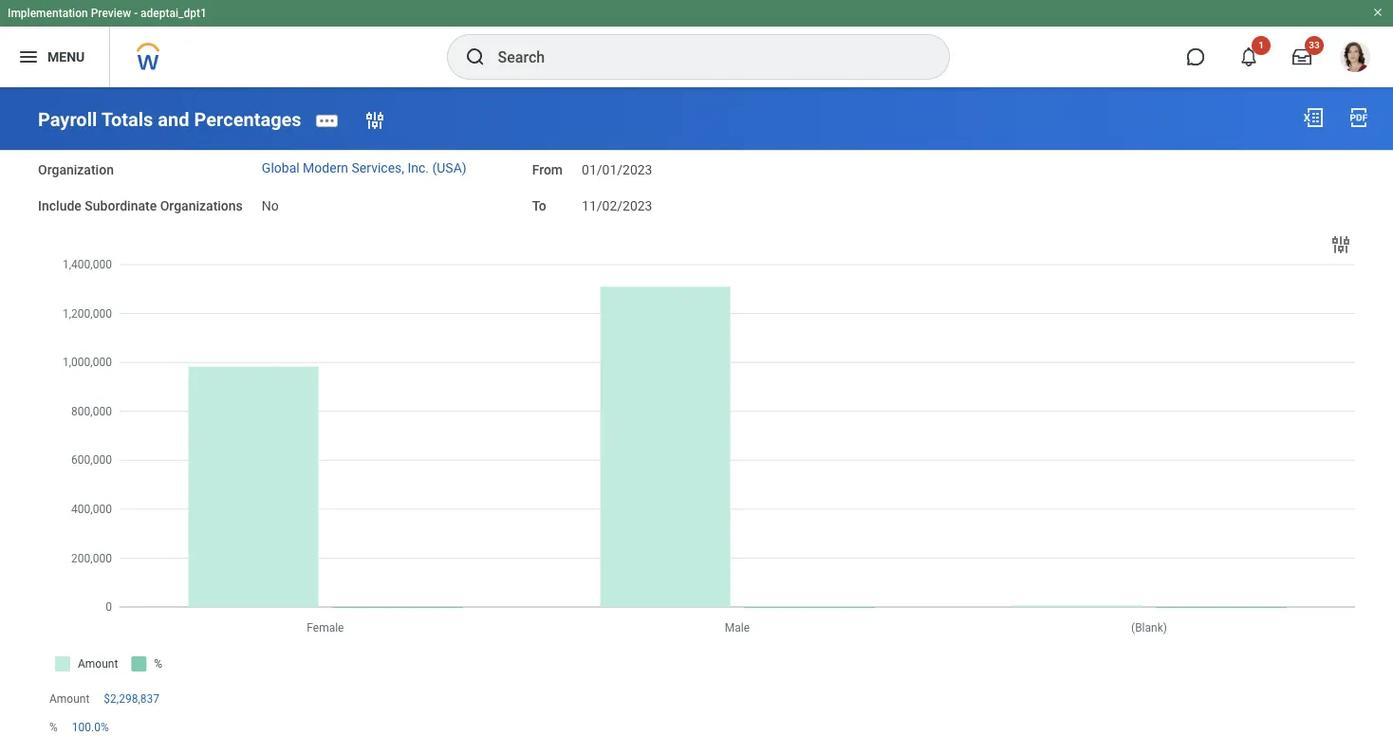 Task type: vqa. For each thing, say whether or not it's contained in the screenshot.
Have
no



Task type: describe. For each thing, give the bounding box(es) containing it.
and
[[158, 108, 189, 131]]

adeptai_dpt1
[[141, 7, 207, 20]]

inc.
[[408, 161, 429, 176]]

include
[[38, 199, 81, 214]]

100.0% button
[[72, 721, 112, 736]]

from
[[532, 162, 563, 177]]

close environment banner image
[[1373, 7, 1384, 18]]

1
[[1259, 40, 1264, 50]]

33
[[1309, 40, 1320, 50]]

%
[[49, 722, 58, 735]]

percentages
[[194, 108, 302, 131]]

(usa)
[[432, 161, 467, 176]]

from element
[[582, 151, 653, 179]]

totals
[[101, 108, 153, 131]]

global modern services, inc. (usa) link
[[262, 161, 467, 176]]

1 button
[[1228, 36, 1271, 78]]

view printable version (pdf) image
[[1348, 106, 1371, 129]]

menu banner
[[0, 0, 1394, 87]]

change selection image
[[363, 109, 386, 132]]

-
[[134, 7, 138, 20]]

no
[[262, 199, 279, 214]]

services,
[[352, 161, 404, 176]]

payroll totals and percentages main content
[[0, 87, 1394, 755]]

global
[[262, 161, 300, 176]]

payroll
[[38, 108, 97, 131]]

notifications element
[[1350, 38, 1365, 53]]



Task type: locate. For each thing, give the bounding box(es) containing it.
33 button
[[1282, 36, 1324, 78]]

configure and view chart data image
[[1330, 234, 1353, 257]]

global modern services, inc. (usa)
[[262, 161, 467, 176]]

payroll totals and percentages link
[[38, 108, 302, 131]]

amount
[[49, 693, 90, 707]]

Search Workday  search field
[[498, 36, 910, 78]]

organizations
[[160, 199, 243, 214]]

include subordinate organizations element
[[262, 187, 279, 216]]

menu button
[[0, 27, 109, 87]]

to element
[[582, 187, 653, 216]]

subordinate
[[85, 199, 157, 214]]

search image
[[464, 46, 487, 68]]

organization
[[38, 162, 114, 177]]

implementation preview -   adeptai_dpt1
[[8, 7, 207, 20]]

01/01/2023
[[582, 162, 653, 177]]

100.0%
[[72, 722, 109, 735]]

justify image
[[17, 46, 40, 68]]

include subordinate organizations
[[38, 199, 243, 214]]

11/02/2023
[[582, 199, 653, 214]]

inbox large image
[[1293, 47, 1312, 66]]

export to excel image
[[1302, 106, 1325, 129]]

implementation
[[8, 7, 88, 20]]

modern
[[303, 161, 348, 176]]

$2,298,837 button
[[104, 692, 162, 708]]

$2,298,837
[[104, 693, 159, 707]]

profile logan mcneil image
[[1340, 42, 1371, 76]]

notifications large image
[[1240, 47, 1259, 66]]

payroll totals and percentages
[[38, 108, 302, 131]]

preview
[[91, 7, 131, 20]]

to
[[532, 199, 547, 214]]

menu
[[47, 49, 85, 64]]



